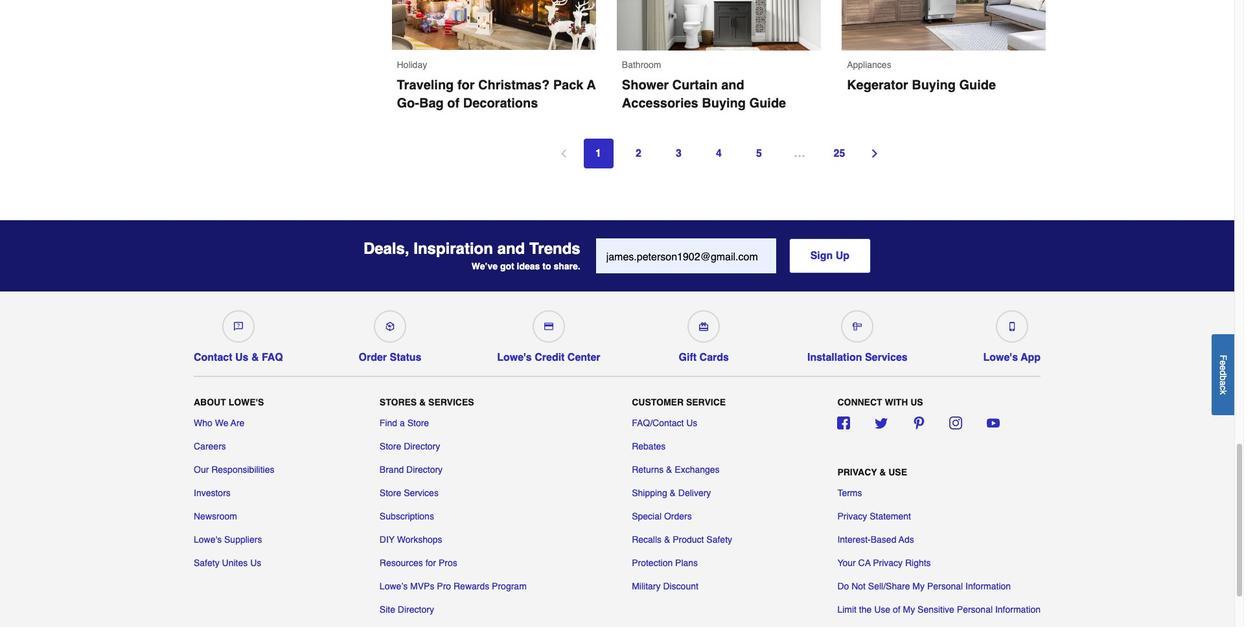 Task type: locate. For each thing, give the bounding box(es) containing it.
diy workshops
[[380, 535, 443, 545]]

personal right sensitive
[[957, 605, 993, 615]]

who
[[194, 418, 213, 429]]

pack
[[553, 78, 584, 93]]

directory down "mvps"
[[398, 605, 434, 615]]

my down rights
[[913, 582, 925, 592]]

0 vertical spatial of
[[448, 96, 460, 111]]

services up the connect with us
[[865, 352, 908, 364]]

do not sell/share my personal information link
[[838, 580, 1011, 593]]

resources
[[380, 558, 423, 569]]

1 horizontal spatial buying
[[912, 78, 956, 93]]

for left 'pros'
[[426, 558, 436, 569]]

and
[[722, 78, 745, 93], [498, 240, 525, 258]]

k
[[1219, 390, 1229, 395]]

1 vertical spatial guide
[[750, 96, 787, 111]]

& inside recalls & product safety link
[[664, 535, 671, 545]]

privacy for privacy statement
[[838, 512, 868, 522]]

store for services
[[380, 488, 402, 499]]

lowe's down newsroom link
[[194, 535, 222, 545]]

1 horizontal spatial us
[[250, 558, 261, 569]]

our responsibilities link
[[194, 464, 275, 477]]

an outdoor patio with oak cabinets, gray outdoor furniture and a stainless steel kegerator. image
[[842, 0, 1047, 50]]

us right contact
[[235, 352, 249, 364]]

0 vertical spatial use
[[889, 468, 908, 478]]

d
[[1219, 370, 1229, 376]]

0 horizontal spatial and
[[498, 240, 525, 258]]

& for returns & exchanges
[[667, 465, 673, 475]]

product
[[673, 535, 704, 545]]

military
[[632, 582, 661, 592]]

based
[[871, 535, 897, 545]]

for for resources
[[426, 558, 436, 569]]

1 vertical spatial for
[[426, 558, 436, 569]]

statement
[[870, 512, 912, 522]]

protection plans
[[632, 558, 698, 569]]

0 vertical spatial information
[[966, 582, 1011, 592]]

bathroom
[[622, 60, 662, 70]]

kegerator
[[847, 78, 909, 93]]

personal up limit the use of my sensitive personal information link
[[928, 582, 964, 592]]

and inside shower curtain and accessories buying guide
[[722, 78, 745, 93]]

1 vertical spatial directory
[[407, 465, 443, 475]]

of inside limit the use of my sensitive personal information link
[[893, 605, 901, 615]]

& for shipping & delivery
[[670, 488, 676, 499]]

directory inside "link"
[[407, 465, 443, 475]]

my left sensitive
[[903, 605, 916, 615]]

1 horizontal spatial a
[[1219, 381, 1229, 386]]

for
[[458, 78, 475, 93], [426, 558, 436, 569]]

lowe's suppliers link
[[194, 534, 262, 547]]

for inside traveling for christmas? pack a go-bag of decorations
[[458, 78, 475, 93]]

1 horizontal spatial for
[[458, 78, 475, 93]]

0 horizontal spatial safety
[[194, 558, 220, 569]]

us right unites
[[250, 558, 261, 569]]

0 vertical spatial safety
[[707, 535, 733, 545]]

25 button
[[825, 139, 855, 168]]

1 vertical spatial safety
[[194, 558, 220, 569]]

& left delivery in the bottom right of the page
[[670, 488, 676, 499]]

0 vertical spatial store
[[408, 418, 429, 429]]

safety inside recalls & product safety link
[[707, 535, 733, 545]]

newsroom link
[[194, 510, 237, 523]]

us down customer service at the bottom right
[[687, 418, 698, 429]]

faq/contact us
[[632, 418, 698, 429]]

christmas?
[[479, 78, 550, 93]]

store up brand
[[380, 442, 402, 452]]

0 vertical spatial us
[[235, 352, 249, 364]]

2 horizontal spatial us
[[687, 418, 698, 429]]

of inside traveling for christmas? pack a go-bag of decorations
[[448, 96, 460, 111]]

terms
[[838, 488, 863, 499]]

shipping
[[632, 488, 668, 499]]

1 vertical spatial and
[[498, 240, 525, 258]]

shower curtain and accessories buying guide
[[622, 78, 787, 111]]

1
[[596, 148, 602, 159]]

1 horizontal spatial safety
[[707, 535, 733, 545]]

us
[[235, 352, 249, 364], [687, 418, 698, 429], [250, 558, 261, 569]]

1 vertical spatial store
[[380, 442, 402, 452]]

1 horizontal spatial of
[[893, 605, 901, 615]]

orders
[[665, 512, 692, 522]]

& inside returns & exchanges link
[[667, 465, 673, 475]]

2 e from the top
[[1219, 365, 1229, 371]]

personal
[[928, 582, 964, 592], [957, 605, 993, 615]]

and up the 'got'
[[498, 240, 525, 258]]

0 horizontal spatial buying
[[702, 96, 746, 111]]

interest-based ads
[[838, 535, 915, 545]]

special orders link
[[632, 510, 692, 523]]

a room decorated for christmas with a tree, stockings hung on a hearth and candles. image
[[392, 0, 596, 50]]

holiday
[[397, 59, 427, 70]]

2
[[636, 148, 642, 159]]

your ca privacy rights
[[838, 558, 931, 569]]

0 horizontal spatial us
[[235, 352, 249, 364]]

0 vertical spatial personal
[[928, 582, 964, 592]]

chevron left image
[[557, 147, 570, 160]]

2 vertical spatial directory
[[398, 605, 434, 615]]

1 vertical spatial buying
[[702, 96, 746, 111]]

faq/contact
[[632, 418, 684, 429]]

services up 'find a store' link
[[429, 398, 474, 408]]

installation services
[[808, 352, 908, 364]]

& for recalls & product safety
[[664, 535, 671, 545]]

interest-based ads link
[[838, 534, 915, 547]]

f e e d b a c k button
[[1212, 334, 1235, 415]]

guide
[[960, 78, 997, 93], [750, 96, 787, 111]]

& right returns
[[667, 465, 673, 475]]

traveling
[[397, 78, 454, 93]]

instagram image
[[950, 417, 963, 430]]

0 vertical spatial my
[[913, 582, 925, 592]]

buying down curtain
[[702, 96, 746, 111]]

terms link
[[838, 487, 863, 500]]

e up the "d"
[[1219, 360, 1229, 365]]

subscriptions
[[380, 512, 434, 522]]

& left faq
[[251, 352, 259, 364]]

store down brand
[[380, 488, 402, 499]]

find a store
[[380, 418, 429, 429]]

0 vertical spatial guide
[[960, 78, 997, 93]]

of right bag
[[448, 96, 460, 111]]

2 button
[[624, 139, 654, 168]]

us for faq/contact
[[687, 418, 698, 429]]

f
[[1219, 355, 1229, 360]]

0 vertical spatial services
[[865, 352, 908, 364]]

privacy & use
[[838, 468, 908, 478]]

our
[[194, 465, 209, 475]]

decorations
[[463, 96, 538, 111]]

pros
[[439, 558, 458, 569]]

2 vertical spatial services
[[404, 488, 439, 499]]

& for stores & services
[[420, 398, 426, 408]]

exchanges
[[675, 465, 720, 475]]

use up statement
[[889, 468, 908, 478]]

order
[[359, 352, 387, 364]]

of
[[448, 96, 460, 111], [893, 605, 901, 615]]

directory up brand directory "link"
[[404, 442, 440, 452]]

do not sell/share my personal information
[[838, 582, 1011, 592]]

0 vertical spatial directory
[[404, 442, 440, 452]]

trends
[[530, 240, 581, 258]]

responsibilities
[[211, 465, 275, 475]]

are
[[231, 418, 245, 429]]

returns & exchanges link
[[632, 464, 720, 477]]

for up decorations
[[458, 78, 475, 93]]

cards
[[700, 352, 729, 364]]

privacy up terms link
[[838, 468, 877, 478]]

safety left unites
[[194, 558, 220, 569]]

a up k
[[1219, 381, 1229, 386]]

dots image
[[795, 151, 805, 161]]

deals, inspiration and trends we've got ideas to share.
[[364, 240, 581, 271]]

privacy right ca
[[873, 558, 903, 569]]

1 vertical spatial of
[[893, 605, 901, 615]]

facebook image
[[838, 417, 851, 430]]

safety unites us link
[[194, 557, 261, 570]]

pinterest image
[[913, 417, 926, 430]]

0 vertical spatial and
[[722, 78, 745, 93]]

& right recalls
[[664, 535, 671, 545]]

1 vertical spatial privacy
[[838, 512, 868, 522]]

2 vertical spatial store
[[380, 488, 402, 499]]

up
[[836, 250, 850, 262]]

special
[[632, 512, 662, 522]]

2 vertical spatial privacy
[[873, 558, 903, 569]]

protection plans link
[[632, 557, 698, 570]]

of down the "sell/share" in the bottom right of the page
[[893, 605, 901, 615]]

a right find
[[400, 418, 405, 429]]

e up b
[[1219, 365, 1229, 371]]

and right curtain
[[722, 78, 745, 93]]

0 vertical spatial for
[[458, 78, 475, 93]]

kegerator buying guide
[[847, 78, 997, 93]]

store services link
[[380, 487, 439, 500]]

1 vertical spatial a
[[400, 418, 405, 429]]

1 vertical spatial use
[[875, 605, 891, 615]]

and for inspiration
[[498, 240, 525, 258]]

use right the the
[[875, 605, 891, 615]]

& right stores
[[420, 398, 426, 408]]

investors
[[194, 488, 231, 499]]

lowe's left 'credit'
[[497, 352, 532, 364]]

a
[[1219, 381, 1229, 386], [400, 418, 405, 429]]

0 vertical spatial privacy
[[838, 468, 877, 478]]

directory down store directory at the bottom left
[[407, 465, 443, 475]]

0 horizontal spatial a
[[400, 418, 405, 429]]

safety right product
[[707, 535, 733, 545]]

store down stores & services
[[408, 418, 429, 429]]

0 horizontal spatial guide
[[750, 96, 787, 111]]

1 vertical spatial information
[[996, 605, 1041, 615]]

services down brand directory "link"
[[404, 488, 439, 499]]

do
[[838, 582, 849, 592]]

use
[[889, 468, 908, 478], [875, 605, 891, 615]]

services for store services
[[404, 488, 439, 499]]

appliances
[[847, 60, 892, 70]]

0 vertical spatial a
[[1219, 381, 1229, 386]]

privacy for privacy & use
[[838, 468, 877, 478]]

1 vertical spatial us
[[687, 418, 698, 429]]

0 horizontal spatial of
[[448, 96, 460, 111]]

& up statement
[[880, 468, 886, 478]]

1 horizontal spatial and
[[722, 78, 745, 93]]

lowe's left app
[[984, 352, 1019, 364]]

& inside "shipping & delivery" link
[[670, 488, 676, 499]]

privacy up interest-
[[838, 512, 868, 522]]

buying right kegerator
[[912, 78, 956, 93]]

b
[[1219, 376, 1229, 381]]

your ca privacy rights link
[[838, 557, 931, 570]]

0 horizontal spatial for
[[426, 558, 436, 569]]

and inside deals, inspiration and trends we've got ideas to share.
[[498, 240, 525, 258]]



Task type: describe. For each thing, give the bounding box(es) containing it.
interest-
[[838, 535, 871, 545]]

traveling for christmas? pack a go-bag of decorations
[[397, 78, 599, 111]]

c
[[1219, 386, 1229, 390]]

1 vertical spatial personal
[[957, 605, 993, 615]]

discount
[[663, 582, 699, 592]]

diy workshops link
[[380, 534, 443, 547]]

store directory
[[380, 442, 440, 452]]

brand directory link
[[380, 464, 443, 477]]

your
[[838, 558, 856, 569]]

4 button
[[704, 139, 734, 168]]

0 vertical spatial buying
[[912, 78, 956, 93]]

services for installation services
[[865, 352, 908, 364]]

store directory link
[[380, 440, 440, 453]]

and for curtain
[[722, 78, 745, 93]]

sign up form
[[596, 238, 871, 274]]

store for directory
[[380, 442, 402, 452]]

guide inside shower curtain and accessories buying guide
[[750, 96, 787, 111]]

directory for brand directory
[[407, 465, 443, 475]]

1 vertical spatial my
[[903, 605, 916, 615]]

twitter image
[[875, 417, 888, 430]]

faq
[[262, 352, 283, 364]]

bag
[[419, 96, 444, 111]]

sensitive
[[918, 605, 955, 615]]

privacy statement link
[[838, 510, 912, 523]]

lowe's for lowe's app
[[984, 352, 1019, 364]]

directory for site directory
[[398, 605, 434, 615]]

use for the
[[875, 605, 891, 615]]

accessories
[[622, 96, 699, 111]]

workshops
[[397, 535, 443, 545]]

sign
[[811, 250, 833, 262]]

site
[[380, 605, 395, 615]]

a inside "button"
[[1219, 381, 1229, 386]]

who we are
[[194, 418, 245, 429]]

chevron right image
[[868, 147, 881, 160]]

service
[[687, 398, 726, 408]]

contact us & faq
[[194, 352, 283, 364]]

connect with us
[[838, 398, 924, 408]]

3 button
[[664, 139, 694, 168]]

recalls & product safety
[[632, 535, 733, 545]]

plans
[[676, 558, 698, 569]]

buying inside shower curtain and accessories buying guide
[[702, 96, 746, 111]]

rewards
[[454, 582, 490, 592]]

installation
[[808, 352, 863, 364]]

lowe's for lowe's suppliers
[[194, 535, 222, 545]]

about
[[194, 398, 226, 408]]

& for privacy & use
[[880, 468, 886, 478]]

lowe's mvps pro rewards program
[[380, 582, 527, 592]]

contact us & faq link
[[194, 305, 283, 364]]

find a store link
[[380, 417, 429, 430]]

mobile image
[[1008, 322, 1017, 331]]

directory for store directory
[[404, 442, 440, 452]]

returns & exchanges
[[632, 465, 720, 475]]

contact
[[194, 352, 232, 364]]

unites
[[222, 558, 248, 569]]

brand
[[380, 465, 404, 475]]

2 vertical spatial us
[[250, 558, 261, 569]]

brand directory
[[380, 465, 443, 475]]

for for traveling
[[458, 78, 475, 93]]

rights
[[906, 558, 931, 569]]

careers
[[194, 442, 226, 452]]

pickup image
[[386, 322, 395, 331]]

lowe's app
[[984, 352, 1041, 364]]

about lowe's
[[194, 398, 264, 408]]

5
[[757, 148, 762, 159]]

lowe's credit center
[[497, 352, 601, 364]]

a bathroom with taupe walls, hardwood flooring, a white shower curtain and a tiled shower. image
[[617, 0, 822, 50]]

use for &
[[889, 468, 908, 478]]

to
[[543, 261, 551, 271]]

our responsibilities
[[194, 465, 275, 475]]

app
[[1021, 352, 1041, 364]]

the
[[860, 605, 872, 615]]

store services
[[380, 488, 439, 499]]

credit card image
[[544, 322, 554, 331]]

protection
[[632, 558, 673, 569]]

ads
[[899, 535, 915, 545]]

got
[[500, 261, 515, 271]]

suppliers
[[224, 535, 262, 545]]

resources for pros
[[380, 558, 458, 569]]

go-
[[397, 96, 419, 111]]

recalls
[[632, 535, 662, 545]]

customer
[[632, 398, 684, 408]]

status
[[390, 352, 422, 364]]

limit the use of my sensitive personal information link
[[838, 604, 1041, 617]]

safety unites us
[[194, 558, 261, 569]]

privacy statement
[[838, 512, 912, 522]]

lowe's suppliers
[[194, 535, 262, 545]]

mvps
[[410, 582, 435, 592]]

rebates
[[632, 442, 666, 452]]

1 vertical spatial services
[[429, 398, 474, 408]]

customer care image
[[234, 322, 243, 331]]

us for contact
[[235, 352, 249, 364]]

pro
[[437, 582, 451, 592]]

1 horizontal spatial guide
[[960, 78, 997, 93]]

safety inside safety unites us link
[[194, 558, 220, 569]]

us
[[911, 398, 924, 408]]

& inside contact us & faq link
[[251, 352, 259, 364]]

dimensions image
[[853, 322, 862, 331]]

order status link
[[359, 305, 422, 364]]

youtube image
[[987, 417, 1000, 430]]

find
[[380, 418, 397, 429]]

lowe's for lowe's credit center
[[497, 352, 532, 364]]

lowe's up are
[[229, 398, 264, 408]]

gift card image
[[700, 322, 709, 331]]

1 e from the top
[[1219, 360, 1229, 365]]

diy
[[380, 535, 395, 545]]

we
[[215, 418, 228, 429]]

newsroom
[[194, 512, 237, 522]]

installation services link
[[808, 305, 908, 364]]

Email Address email field
[[596, 238, 776, 274]]

5 button
[[745, 139, 774, 168]]

ca
[[859, 558, 871, 569]]

subscriptions link
[[380, 510, 434, 523]]

military discount link
[[632, 580, 699, 593]]



Task type: vqa. For each thing, say whether or not it's contained in the screenshot.
the to
yes



